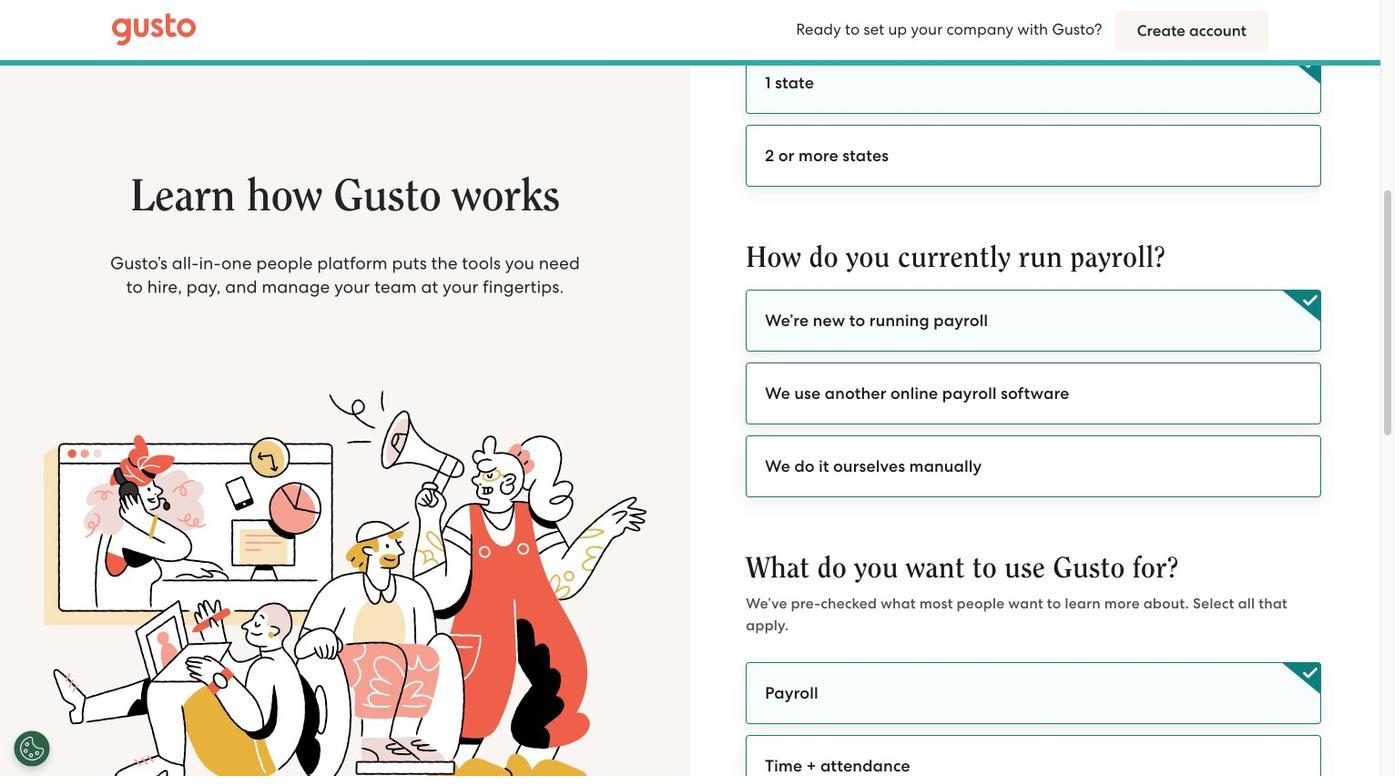 Task type: describe. For each thing, give the bounding box(es) containing it.
happy employers using hr operating systems image
[[0, 391, 690, 776]]

online payroll services, hr, and benefits | gusto image
[[112, 14, 196, 46]]



